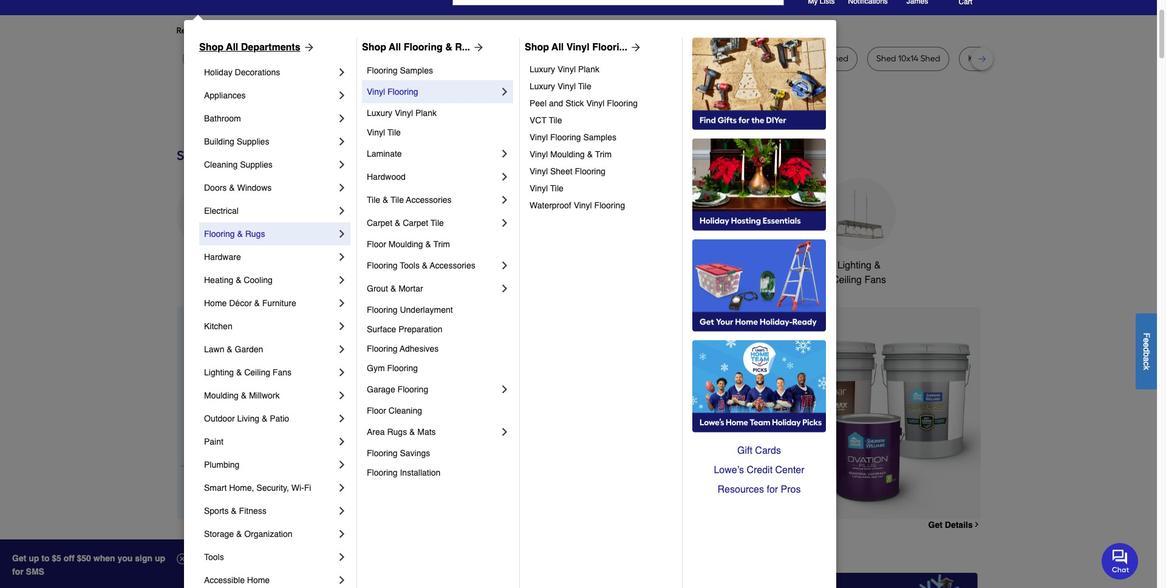 Task type: describe. For each thing, give the bounding box(es) containing it.
d
[[1143, 347, 1152, 352]]

2 carpet from the left
[[403, 218, 429, 228]]

get up to $5 off $50 when you sign up for sms
[[12, 554, 165, 577]]

recommended searches for you
[[177, 26, 301, 36]]

more suggestions for you link
[[311, 25, 419, 37]]

1 vertical spatial luxury vinyl plank link
[[367, 103, 511, 123]]

get details
[[929, 520, 973, 530]]

floor for floor cleaning
[[367, 406, 386, 416]]

bathroom link
[[204, 107, 336, 130]]

you for more suggestions for you
[[395, 26, 409, 36]]

chevron right image for carpet & carpet tile
[[499, 217, 511, 229]]

and
[[549, 98, 564, 108]]

1 vertical spatial rugs
[[387, 427, 407, 437]]

hardwood
[[367, 172, 406, 182]]

vct
[[530, 115, 547, 125]]

chevron right image for paint
[[336, 436, 348, 448]]

chevron right image for plumbing
[[336, 459, 348, 471]]

door interior
[[376, 53, 424, 64]]

for inside more suggestions for you 'link'
[[382, 26, 393, 36]]

you for recommended searches for you
[[287, 26, 301, 36]]

flooring tools & accessories
[[367, 261, 476, 270]]

tools link
[[204, 546, 336, 569]]

home,
[[229, 483, 254, 493]]

peel and stick vinyl flooring
[[530, 98, 638, 108]]

tile & tile accessories link
[[367, 188, 499, 211]]

heating & cooling
[[204, 275, 273, 285]]

flooring samples
[[367, 66, 433, 75]]

gym flooring link
[[367, 359, 511, 378]]

waterproof vinyl flooring
[[530, 201, 625, 210]]

flooring tools & accessories link
[[367, 254, 499, 277]]

vinyl flooring samples
[[530, 132, 617, 142]]

find gifts for the diyer. image
[[693, 38, 827, 130]]

lowe's
[[714, 465, 744, 476]]

accessible
[[204, 576, 245, 585]]

chevron right image for grout & mortar
[[499, 283, 511, 295]]

flooring installation
[[367, 468, 441, 478]]

tools inside flooring tools & accessories link
[[400, 261, 420, 270]]

grout & mortar link
[[367, 277, 499, 300]]

arrow left image
[[403, 413, 415, 425]]

doors & windows link
[[204, 176, 336, 199]]

appliances inside button
[[189, 260, 237, 271]]

get your home holiday-ready. image
[[693, 239, 827, 332]]

lighting & ceiling fans link
[[204, 361, 336, 384]]

2 e from the top
[[1143, 343, 1152, 347]]

lawn
[[204, 345, 225, 354]]

plank for bottom luxury vinyl plank link
[[416, 108, 437, 118]]

1 carpet from the left
[[367, 218, 393, 228]]

shop all flooring & r...
[[362, 42, 470, 53]]

chevron right image for holiday decorations
[[336, 66, 348, 78]]

luxury vinyl plank for topmost luxury vinyl plank link
[[530, 64, 600, 74]]

holiday decorations link
[[204, 61, 336, 84]]

chevron right image for laminate
[[499, 148, 511, 160]]

plumbing
[[204, 460, 240, 470]]

chevron right image for smart home, security, wi-fi
[[336, 482, 348, 494]]

floor cleaning link
[[367, 401, 511, 421]]

plank for topmost luxury vinyl plank link
[[579, 64, 600, 74]]

kitchen for kitchen
[[204, 321, 233, 331]]

flooring up floor cleaning
[[398, 385, 429, 394]]

all for departments
[[226, 42, 238, 53]]

toilet
[[526, 53, 546, 64]]

smart for smart home
[[740, 260, 766, 271]]

get for get up to $5 off $50 when you sign up for sms
[[12, 554, 26, 563]]

door
[[376, 53, 395, 64]]

arrow right image for shop all departments
[[301, 41, 315, 53]]

vinyl down recommended searches for you heading
[[567, 42, 590, 53]]

1 vertical spatial lighting & ceiling fans
[[204, 368, 292, 377]]

f
[[1143, 333, 1152, 338]]

gym flooring
[[367, 363, 418, 373]]

chevron right image for hardware
[[336, 251, 348, 263]]

0 horizontal spatial ceiling
[[244, 368, 270, 377]]

4 shed from the left
[[921, 53, 941, 64]]

scroll to item #2 image
[[654, 498, 683, 502]]

get details link
[[929, 520, 981, 530]]

25 days of deals. don't miss deals every day. same-day delivery on in-stock orders placed by 2 p m. image
[[177, 307, 373, 520]]

carpet & carpet tile
[[367, 218, 444, 228]]

vinyl up laminate
[[367, 128, 385, 137]]

recommended searches for you heading
[[177, 25, 981, 37]]

arrow right image inside shop all vinyl floori... link
[[628, 41, 642, 53]]

garage flooring link
[[367, 378, 499, 401]]

pros
[[781, 484, 801, 495]]

for up departments
[[274, 26, 285, 36]]

vinyl down the luxury vinyl tile link
[[587, 98, 605, 108]]

vct tile link
[[530, 112, 674, 129]]

floor moulding & trim link
[[367, 235, 511, 254]]

shop 25 days of deals by category image
[[177, 145, 981, 166]]

vinyl down flooring samples
[[367, 87, 385, 97]]

moulding for floor
[[389, 239, 423, 249]]

millwork
[[249, 391, 280, 400]]

building supplies
[[204, 137, 269, 146]]

more for more suggestions for you
[[311, 26, 331, 36]]

flooring underlayment link
[[367, 300, 511, 320]]

shop for shop all flooring & r...
[[362, 42, 387, 53]]

chevron right image for cleaning supplies
[[336, 159, 348, 171]]

1 e from the top
[[1143, 338, 1152, 343]]

home for accessible home
[[247, 576, 270, 585]]

stick
[[566, 98, 584, 108]]

moulding & millwork
[[204, 391, 280, 400]]

vinyl inside "link"
[[530, 132, 548, 142]]

smart home, security, wi-fi link
[[204, 476, 336, 500]]

& inside button
[[875, 260, 881, 271]]

shop all departments link
[[199, 40, 315, 55]]

shop all flooring & r... link
[[362, 40, 485, 55]]

more for more great deals
[[177, 541, 217, 561]]

organization
[[244, 529, 293, 539]]

chevron right image for storage & organization
[[336, 528, 348, 540]]

flooring down door at top
[[367, 66, 398, 75]]

home for smart home
[[769, 260, 795, 271]]

samples inside "link"
[[584, 132, 617, 142]]

outdoor living & patio link
[[204, 407, 336, 430]]

shed for shed outdoor storage
[[714, 53, 734, 64]]

chevron right image for outdoor living & patio
[[336, 413, 348, 425]]

1 vertical spatial lighting
[[204, 368, 234, 377]]

0 horizontal spatial rugs
[[245, 229, 265, 239]]

garage
[[367, 385, 395, 394]]

credit
[[747, 465, 773, 476]]

peel and stick vinyl flooring link
[[530, 95, 674, 112]]

vinyl flooring samples link
[[530, 129, 674, 146]]

lowe's wishes you and your family a happy hanukkah. image
[[177, 103, 981, 133]]

tools inside the tools link
[[204, 552, 224, 562]]

chevron right image for electrical
[[336, 205, 348, 217]]

storage
[[771, 53, 801, 64]]

cleaning inside floor cleaning link
[[389, 406, 422, 416]]

& inside "link"
[[262, 414, 268, 424]]

paint link
[[204, 430, 336, 453]]

lighting inside button
[[838, 260, 872, 271]]

moulding inside moulding & millwork link
[[204, 391, 239, 400]]

tile down sheet
[[551, 184, 564, 193]]

supplies for building supplies
[[237, 137, 269, 146]]

chevron right image for kitchen
[[336, 320, 348, 332]]

waterproof vinyl flooring link
[[530, 197, 674, 214]]

chevron right image for flooring tools & accessories
[[499, 260, 511, 272]]

hardie
[[635, 53, 661, 64]]

lowe's credit center link
[[693, 461, 827, 480]]

vinyl tile for the top vinyl tile link
[[367, 128, 401, 137]]

holiday
[[204, 67, 233, 77]]

luxury vinyl tile
[[530, 81, 592, 91]]

shed for shed
[[829, 53, 849, 64]]

k
[[1143, 366, 1152, 370]]

décor
[[229, 298, 252, 308]]

to
[[41, 554, 49, 563]]

interior
[[397, 53, 424, 64]]

bathroom inside bathroom link
[[204, 114, 241, 123]]

electrical link
[[204, 199, 336, 222]]

smart home button
[[731, 178, 804, 273]]

0 vertical spatial vinyl tile link
[[367, 123, 511, 142]]

1 vertical spatial arrow right image
[[959, 413, 971, 425]]

holiday hosting essentials. image
[[693, 139, 827, 231]]

wi-
[[292, 483, 304, 493]]

doors
[[204, 183, 227, 193]]

2 vertical spatial luxury
[[367, 108, 393, 118]]

cleaning supplies
[[204, 160, 273, 170]]

fitness
[[239, 506, 267, 516]]

chevron right image for appliances
[[336, 89, 348, 101]]

floori...
[[593, 42, 628, 53]]

r...
[[455, 42, 470, 53]]

faucets
[[490, 260, 525, 271]]

1 up from the left
[[29, 554, 39, 563]]

chevron right image for lighting & ceiling fans
[[336, 366, 348, 379]]

accessories for flooring tools & accessories
[[430, 261, 476, 270]]

fans inside button
[[865, 275, 887, 286]]

lighting & ceiling fans inside button
[[833, 260, 887, 286]]

vinyl right the waterproof
[[574, 201, 592, 210]]

chevron right image for lawn & garden
[[336, 343, 348, 356]]

& inside 'link'
[[231, 506, 237, 516]]

tile up carpet & carpet tile
[[391, 195, 404, 205]]



Task type: vqa. For each thing, say whether or not it's contained in the screenshot.
Cart within 59 list item
no



Task type: locate. For each thing, give the bounding box(es) containing it.
quikrete
[[574, 53, 607, 64]]

chevron right image for tile & tile accessories
[[499, 194, 511, 206]]

rugs up hardware link
[[245, 229, 265, 239]]

all for vinyl
[[552, 42, 564, 53]]

luxury up peel
[[530, 81, 555, 91]]

bathroom inside bathroom button
[[654, 260, 696, 271]]

area rugs & mats link
[[367, 421, 499, 444]]

flooring down vinyl sheet flooring link
[[595, 201, 625, 210]]

floor up christmas on the top left
[[367, 239, 386, 249]]

for inside the get up to $5 off $50 when you sign up for sms
[[12, 567, 24, 577]]

christmas decorations
[[372, 260, 424, 286]]

flooring down electrical
[[204, 229, 235, 239]]

tile up laminate
[[388, 128, 401, 137]]

1 vertical spatial moulding
[[389, 239, 423, 249]]

kitchen up lawn
[[204, 321, 233, 331]]

kitchen inside button
[[455, 260, 488, 271]]

free same-day delivery when you order 1 gallon or more of paint by 2 p m. image
[[392, 307, 981, 520]]

shed left outdoor
[[714, 53, 734, 64]]

luxury vinyl plank down vinyl flooring
[[367, 108, 437, 118]]

0 horizontal spatial home
[[204, 298, 227, 308]]

arrow right image inside shop all departments link
[[301, 41, 315, 53]]

0 horizontal spatial moulding
[[204, 391, 239, 400]]

surface
[[367, 325, 396, 334]]

chevron right image for tools
[[336, 551, 348, 563]]

b
[[1143, 352, 1152, 357]]

1 horizontal spatial home
[[247, 576, 270, 585]]

departments
[[241, 42, 301, 53]]

1 vertical spatial get
[[12, 554, 26, 563]]

1 horizontal spatial rugs
[[387, 427, 407, 437]]

vinyl down vinyl flooring
[[395, 108, 413, 118]]

electrical
[[204, 206, 239, 216]]

area rugs & mats
[[367, 427, 436, 437]]

resources for pros link
[[693, 480, 827, 500]]

bathroom
[[204, 114, 241, 123], [654, 260, 696, 271]]

0 vertical spatial luxury vinyl plank link
[[530, 61, 674, 78]]

lowe's home team holiday picks. image
[[693, 340, 827, 433]]

arrow right image up flooring samples link
[[470, 41, 485, 53]]

2 up from the left
[[155, 554, 165, 563]]

for inside resources for pros link
[[767, 484, 779, 495]]

0 vertical spatial fans
[[865, 275, 887, 286]]

supplies up cleaning supplies
[[237, 137, 269, 146]]

0 horizontal spatial you
[[287, 26, 301, 36]]

0 horizontal spatial vinyl tile link
[[367, 123, 511, 142]]

1 vertical spatial more
[[177, 541, 217, 561]]

0 horizontal spatial samples
[[400, 66, 433, 75]]

floor up area
[[367, 406, 386, 416]]

tile down and
[[549, 115, 562, 125]]

smart home
[[740, 260, 795, 271]]

chevron right image
[[499, 86, 511, 98], [336, 89, 348, 101], [499, 171, 511, 183], [499, 194, 511, 206], [336, 251, 348, 263], [336, 274, 348, 286], [336, 297, 348, 309], [336, 320, 348, 332], [336, 343, 348, 356], [499, 383, 511, 396], [336, 413, 348, 425], [336, 482, 348, 494], [336, 505, 348, 517], [973, 521, 981, 529], [336, 528, 348, 540], [336, 551, 348, 563]]

flooring down flooring samples
[[388, 87, 418, 97]]

luxury vinyl plank link down floori...
[[530, 61, 674, 78]]

cleaning up area rugs & mats
[[389, 406, 422, 416]]

trim for vinyl moulding & trim
[[595, 150, 612, 159]]

carpet
[[367, 218, 393, 228], [403, 218, 429, 228]]

0 vertical spatial accessories
[[406, 195, 452, 205]]

security,
[[257, 483, 289, 493]]

living
[[237, 414, 260, 424]]

1 horizontal spatial luxury vinyl plank link
[[530, 61, 674, 78]]

supplies inside cleaning supplies link
[[240, 160, 273, 170]]

shed right the storage
[[829, 53, 849, 64]]

1 vertical spatial luxury
[[530, 81, 555, 91]]

all inside shop all flooring & r... link
[[389, 42, 401, 53]]

f e e d b a c k
[[1143, 333, 1152, 370]]

moulding for vinyl
[[551, 150, 585, 159]]

flooring up surface
[[367, 305, 398, 315]]

kitchen for kitchen faucets
[[455, 260, 488, 271]]

get left details
[[929, 520, 943, 530]]

chevron right image inside 'get details' link
[[973, 521, 981, 529]]

shop inside shop all departments link
[[199, 42, 224, 53]]

a
[[1143, 357, 1152, 362]]

1 vertical spatial accessories
[[430, 261, 476, 270]]

1 horizontal spatial vinyl tile link
[[530, 180, 674, 197]]

suggestions
[[333, 26, 381, 36]]

shop for shop all departments
[[199, 42, 224, 53]]

more inside 'link'
[[311, 26, 331, 36]]

cleaning inside cleaning supplies link
[[204, 160, 238, 170]]

flooring down area
[[367, 449, 398, 458]]

2 all from the left
[[389, 42, 401, 53]]

peel
[[530, 98, 547, 108]]

underlayment
[[400, 305, 453, 315]]

storage & organization link
[[204, 523, 336, 546]]

0 vertical spatial luxury vinyl plank
[[530, 64, 600, 74]]

f e e d b a c k button
[[1136, 313, 1158, 389]]

get
[[929, 520, 943, 530], [12, 554, 26, 563]]

shop all vinyl floori... link
[[525, 40, 642, 55]]

1 horizontal spatial vinyl tile
[[530, 184, 564, 193]]

chevron right image for doors & windows
[[336, 182, 348, 194]]

shop inside shop all vinyl floori... link
[[525, 42, 549, 53]]

up
[[29, 554, 39, 563], [155, 554, 165, 563]]

0 vertical spatial luxury
[[530, 64, 555, 74]]

more down storage at the bottom left of the page
[[177, 541, 217, 561]]

more left suggestions
[[311, 26, 331, 36]]

0 horizontal spatial arrow right image
[[628, 41, 642, 53]]

surface preparation link
[[367, 320, 511, 339]]

moulding inside vinyl moulding & trim link
[[551, 150, 585, 159]]

2 horizontal spatial moulding
[[551, 150, 585, 159]]

0 horizontal spatial luxury vinyl plank link
[[367, 103, 511, 123]]

e up b
[[1143, 343, 1152, 347]]

when
[[93, 554, 115, 563]]

0 horizontal spatial arrow right image
[[301, 41, 315, 53]]

you
[[118, 554, 133, 563]]

cleaning down building
[[204, 160, 238, 170]]

accessories for tile & tile accessories
[[406, 195, 452, 205]]

hardware link
[[204, 246, 336, 269]]

accessories down floor moulding & trim link
[[430, 261, 476, 270]]

1 horizontal spatial you
[[395, 26, 409, 36]]

3 shop from the left
[[525, 42, 549, 53]]

2 arrow right image from the left
[[470, 41, 485, 53]]

recommended
[[177, 26, 235, 36]]

tile up floor moulding & trim link
[[431, 218, 444, 228]]

1 vertical spatial smart
[[204, 483, 227, 493]]

1 you from the left
[[287, 26, 301, 36]]

chevron right image for hardwood
[[499, 171, 511, 183]]

2 shed from the left
[[829, 53, 849, 64]]

ceiling inside lighting & ceiling fans
[[833, 275, 862, 286]]

0 vertical spatial more
[[311, 26, 331, 36]]

decorations down shop all departments link
[[235, 67, 280, 77]]

decorations down christmas on the top left
[[372, 275, 424, 286]]

flooring adhesives link
[[367, 339, 511, 359]]

mortar
[[399, 284, 423, 294]]

0 horizontal spatial lighting
[[204, 368, 234, 377]]

shop down recommended
[[199, 42, 224, 53]]

for up door at top
[[382, 26, 393, 36]]

supplies up windows on the left of the page
[[240, 160, 273, 170]]

2 you from the left
[[395, 26, 409, 36]]

outdoor living & patio
[[204, 414, 289, 424]]

1 floor from the top
[[367, 239, 386, 249]]

vinyl tile link down vinyl flooring link
[[367, 123, 511, 142]]

2 horizontal spatial shop
[[525, 42, 549, 53]]

1 horizontal spatial arrow right image
[[470, 41, 485, 53]]

fans
[[865, 275, 887, 286], [273, 368, 292, 377]]

luxury down toilet
[[530, 64, 555, 74]]

1 vertical spatial bathroom
[[654, 260, 696, 271]]

samples down interior
[[400, 66, 433, 75]]

up to 25 percent off select small appliances. image
[[452, 573, 706, 588]]

flooring up grout
[[367, 261, 398, 270]]

1 horizontal spatial moulding
[[389, 239, 423, 249]]

chevron right image for accessible home
[[336, 574, 348, 586]]

supplies
[[237, 137, 269, 146], [240, 160, 273, 170]]

arrow right image inside shop all flooring & r... link
[[470, 41, 485, 53]]

board
[[663, 53, 686, 64]]

for left sms
[[12, 567, 24, 577]]

shop all departments
[[199, 42, 301, 53]]

luxury vinyl plank for bottom luxury vinyl plank link
[[367, 108, 437, 118]]

flooring down surface
[[367, 344, 398, 354]]

hardie board
[[635, 53, 686, 64]]

sign
[[135, 554, 153, 563]]

moulding down carpet & carpet tile
[[389, 239, 423, 249]]

get inside the get up to $5 off $50 when you sign up for sms
[[12, 554, 26, 563]]

kitchen left the faucets
[[455, 260, 488, 271]]

vinyl tile link up waterproof vinyl flooring
[[530, 180, 674, 197]]

shop inside shop all flooring & r... link
[[362, 42, 387, 53]]

trim
[[595, 150, 612, 159], [434, 239, 450, 249]]

moulding up outdoor
[[204, 391, 239, 400]]

grout & mortar
[[367, 284, 423, 294]]

shop up toilet
[[525, 42, 549, 53]]

moulding
[[551, 150, 585, 159], [389, 239, 423, 249], [204, 391, 239, 400]]

grout
[[367, 284, 388, 294]]

paint
[[204, 437, 224, 447]]

chevron right image for building supplies
[[336, 136, 348, 148]]

3 all from the left
[[552, 42, 564, 53]]

chevron right image
[[336, 66, 348, 78], [336, 112, 348, 125], [336, 136, 348, 148], [499, 148, 511, 160], [336, 159, 348, 171], [336, 182, 348, 194], [336, 205, 348, 217], [499, 217, 511, 229], [336, 228, 348, 240], [499, 260, 511, 272], [499, 283, 511, 295], [336, 366, 348, 379], [336, 390, 348, 402], [499, 426, 511, 438], [336, 436, 348, 448], [336, 459, 348, 471], [336, 574, 348, 586]]

smart inside button
[[740, 260, 766, 271]]

1 shed from the left
[[714, 53, 734, 64]]

appliances up heating
[[189, 260, 237, 271]]

trim for floor moulding & trim
[[434, 239, 450, 249]]

shop up door at top
[[362, 42, 387, 53]]

moulding inside floor moulding & trim link
[[389, 239, 423, 249]]

chevron right image for sports & fitness
[[336, 505, 348, 517]]

0 vertical spatial cleaning
[[204, 160, 238, 170]]

scroll to item #3 image
[[683, 498, 712, 502]]

floor moulding & trim
[[367, 239, 450, 249]]

storage
[[204, 529, 234, 539]]

1 horizontal spatial more
[[311, 26, 331, 36]]

1 horizontal spatial samples
[[584, 132, 617, 142]]

e up d
[[1143, 338, 1152, 343]]

building
[[204, 137, 234, 146]]

3 shed from the left
[[877, 53, 897, 64]]

chevron right image for moulding & millwork
[[336, 390, 348, 402]]

flooring inside 'link'
[[367, 344, 398, 354]]

lawn & garden
[[204, 345, 263, 354]]

decorations for holiday
[[235, 67, 280, 77]]

trim down vinyl flooring samples "link"
[[595, 150, 612, 159]]

0 vertical spatial appliances
[[204, 91, 246, 100]]

vinyl up luxury vinyl tile
[[558, 64, 576, 74]]

1 vertical spatial ceiling
[[244, 368, 270, 377]]

0 horizontal spatial tools
[[204, 552, 224, 562]]

0 vertical spatial trim
[[595, 150, 612, 159]]

hardwood link
[[367, 165, 499, 188]]

flooring inside "link"
[[551, 132, 581, 142]]

1 horizontal spatial tools
[[400, 261, 420, 270]]

2 horizontal spatial home
[[769, 260, 795, 271]]

trim up flooring tools & accessories link
[[434, 239, 450, 249]]

get up to 2 free select tools or batteries when you buy 1 with select purchases. image
[[179, 573, 433, 588]]

vinyl up stick
[[558, 81, 576, 91]]

0 vertical spatial ceiling
[[833, 275, 862, 286]]

None search field
[[453, 0, 785, 17]]

1 vertical spatial samples
[[584, 132, 617, 142]]

arrow right image
[[301, 41, 315, 53], [470, 41, 485, 53]]

1 vertical spatial luxury vinyl plank
[[367, 108, 437, 118]]

you up shop all flooring & r... at the top left of the page
[[395, 26, 409, 36]]

shop all vinyl floori...
[[525, 42, 628, 53]]

0 vertical spatial get
[[929, 520, 943, 530]]

0 horizontal spatial kitchen
[[204, 321, 233, 331]]

arrow right image for shop all flooring & r...
[[470, 41, 485, 53]]

0 horizontal spatial shop
[[199, 42, 224, 53]]

all inside shop all departments link
[[226, 42, 238, 53]]

0 vertical spatial bathroom
[[204, 114, 241, 123]]

flooring up interior
[[404, 42, 443, 53]]

1 horizontal spatial trim
[[595, 150, 612, 159]]

flooring down 'shop 25 days of deals by category' image
[[575, 167, 606, 176]]

kitchen faucets button
[[454, 178, 527, 273]]

smart
[[740, 260, 766, 271], [204, 483, 227, 493]]

0 vertical spatial supplies
[[237, 137, 269, 146]]

supplies for cleaning supplies
[[240, 160, 273, 170]]

1 all from the left
[[226, 42, 238, 53]]

home inside button
[[769, 260, 795, 271]]

chevron right image for area rugs & mats
[[499, 426, 511, 438]]

flooring down flooring savings
[[367, 468, 398, 478]]

1 horizontal spatial smart
[[740, 260, 766, 271]]

get up sms
[[12, 554, 26, 563]]

appliances down holiday
[[204, 91, 246, 100]]

you up departments
[[287, 26, 301, 36]]

chat invite button image
[[1102, 542, 1140, 580]]

flooring up vct tile link
[[607, 98, 638, 108]]

1 arrow right image from the left
[[301, 41, 315, 53]]

1 vertical spatial home
[[204, 298, 227, 308]]

luxury vinyl tile link
[[530, 78, 674, 95]]

0 vertical spatial arrow right image
[[628, 41, 642, 53]]

1 vertical spatial fans
[[273, 368, 292, 377]]

1 horizontal spatial carpet
[[403, 218, 429, 228]]

0 horizontal spatial up
[[29, 554, 39, 563]]

vinyl flooring
[[367, 87, 418, 97]]

2 floor from the top
[[367, 406, 386, 416]]

floor for floor moulding & trim
[[367, 239, 386, 249]]

up right sign
[[155, 554, 165, 563]]

rugs down arrow left image at bottom
[[387, 427, 407, 437]]

0 vertical spatial rugs
[[245, 229, 265, 239]]

plank down quikrete
[[579, 64, 600, 74]]

up to 35 percent off select grills and accessories. image
[[725, 573, 979, 588]]

kitchen link
[[204, 315, 336, 338]]

flooring up vinyl moulding & trim
[[551, 132, 581, 142]]

chevron right image for home décor & furniture
[[336, 297, 348, 309]]

0 vertical spatial floor
[[367, 239, 386, 249]]

luxury vinyl plank link up the laminate link at the top of the page
[[367, 103, 511, 123]]

vinyl down vct
[[530, 132, 548, 142]]

all down recommended searches for you heading
[[552, 42, 564, 53]]

vinyl tile up laminate
[[367, 128, 401, 137]]

flooring underlayment
[[367, 305, 453, 315]]

1 horizontal spatial kitchen
[[455, 260, 488, 271]]

moulding up vinyl sheet flooring on the top
[[551, 150, 585, 159]]

arrow right image up "holiday decorations" link at the top left of page
[[301, 41, 315, 53]]

0 horizontal spatial luxury vinyl plank
[[367, 108, 437, 118]]

1 vertical spatial decorations
[[372, 275, 424, 286]]

0 horizontal spatial get
[[12, 554, 26, 563]]

arrow right image
[[628, 41, 642, 53], [959, 413, 971, 425]]

tools down floor moulding & trim
[[400, 261, 420, 270]]

chevron right image for bathroom
[[336, 112, 348, 125]]

1 horizontal spatial ceiling
[[833, 275, 862, 286]]

0 vertical spatial home
[[769, 260, 795, 271]]

1 horizontal spatial luxury vinyl plank
[[530, 64, 600, 74]]

accessible home link
[[204, 569, 336, 588]]

all up door interior
[[389, 42, 401, 53]]

vinyl sheet flooring
[[530, 167, 606, 176]]

1 vertical spatial tools
[[204, 552, 224, 562]]

1 vertical spatial appliances
[[189, 260, 237, 271]]

shop for shop all vinyl floori...
[[525, 42, 549, 53]]

kitchen
[[455, 260, 488, 271], [204, 321, 233, 331]]

garage flooring
[[367, 385, 429, 394]]

2 shop from the left
[[362, 42, 387, 53]]

decorations for christmas
[[372, 275, 424, 286]]

accessible home
[[204, 576, 270, 585]]

get for get details
[[929, 520, 943, 530]]

0 vertical spatial tools
[[400, 261, 420, 270]]

1 vertical spatial kitchen
[[204, 321, 233, 331]]

2 vertical spatial moulding
[[204, 391, 239, 400]]

smart home, security, wi-fi
[[204, 483, 311, 493]]

outdoor
[[204, 414, 235, 424]]

shed 10x14 shed
[[877, 53, 941, 64]]

waterproof
[[530, 201, 572, 210]]

vinyl tile for bottom vinyl tile link
[[530, 184, 564, 193]]

0 horizontal spatial all
[[226, 42, 238, 53]]

1 horizontal spatial all
[[389, 42, 401, 53]]

1 horizontal spatial bathroom
[[654, 260, 696, 271]]

flooring installation link
[[367, 463, 511, 483]]

vinyl up vinyl sheet flooring on the top
[[530, 150, 548, 159]]

chevron right image for garage flooring
[[499, 383, 511, 396]]

0 vertical spatial vinyl tile
[[367, 128, 401, 137]]

chevron right image for heating & cooling
[[336, 274, 348, 286]]

luxury down vinyl flooring
[[367, 108, 393, 118]]

luxury vinyl plank link
[[530, 61, 674, 78], [367, 103, 511, 123]]

1 horizontal spatial fans
[[865, 275, 887, 286]]

1 vertical spatial supplies
[[240, 160, 273, 170]]

1 horizontal spatial lighting
[[838, 260, 872, 271]]

accessories
[[406, 195, 452, 205], [430, 261, 476, 270]]

chevron right image for flooring & rugs
[[336, 228, 348, 240]]

all for flooring
[[389, 42, 401, 53]]

2 vertical spatial home
[[247, 576, 270, 585]]

carpet & carpet tile link
[[367, 211, 499, 235]]

0 horizontal spatial trim
[[434, 239, 450, 249]]

0 vertical spatial lighting & ceiling fans
[[833, 260, 887, 286]]

vinyl tile up the waterproof
[[530, 184, 564, 193]]

1 horizontal spatial arrow right image
[[959, 413, 971, 425]]

tools down storage at the bottom left of the page
[[204, 552, 224, 562]]

tile up peel and stick vinyl flooring
[[578, 81, 592, 91]]

0 horizontal spatial carpet
[[367, 218, 393, 228]]

samples down vct tile link
[[584, 132, 617, 142]]

0 horizontal spatial cleaning
[[204, 160, 238, 170]]

vinyl left sheet
[[530, 167, 548, 176]]

you inside 'link'
[[395, 26, 409, 36]]

chevron right image for vinyl flooring
[[499, 86, 511, 98]]

1 horizontal spatial plank
[[579, 64, 600, 74]]

0 horizontal spatial fans
[[273, 368, 292, 377]]

Search Query text field
[[453, 0, 729, 5]]

1 vertical spatial plank
[[416, 108, 437, 118]]

vct tile
[[530, 115, 562, 125]]

for left pros
[[767, 484, 779, 495]]

all inside shop all vinyl floori... link
[[552, 42, 564, 53]]

holiday decorations
[[204, 67, 280, 77]]

kitchen inside "link"
[[204, 321, 233, 331]]

1 vertical spatial vinyl tile link
[[530, 180, 674, 197]]

accessories down hardwood link
[[406, 195, 452, 205]]

up left to
[[29, 554, 39, 563]]

vinyl tile link
[[367, 123, 511, 142], [530, 180, 674, 197]]

0 horizontal spatial vinyl tile
[[367, 128, 401, 137]]

floor
[[367, 239, 386, 249], [367, 406, 386, 416]]

gift cards
[[738, 445, 782, 456]]

all down recommended searches for you
[[226, 42, 238, 53]]

1 horizontal spatial lighting & ceiling fans
[[833, 260, 887, 286]]

luxury vinyl plank up luxury vinyl tile
[[530, 64, 600, 74]]

decorations inside button
[[372, 275, 424, 286]]

doors & windows
[[204, 183, 272, 193]]

shed for shed 10x14 shed
[[877, 53, 897, 64]]

1 shop from the left
[[199, 42, 224, 53]]

1 vertical spatial trim
[[434, 239, 450, 249]]

bathroom button
[[638, 178, 711, 273]]

shed right 10x14 in the right top of the page
[[921, 53, 941, 64]]

tile down 'hardwood'
[[367, 195, 380, 205]]

luxury vinyl plank
[[530, 64, 600, 74], [367, 108, 437, 118]]

smart for smart home, security, wi-fi
[[204, 483, 227, 493]]

plank down vinyl flooring link
[[416, 108, 437, 118]]

supplies inside building supplies link
[[237, 137, 269, 146]]

vinyl up the waterproof
[[530, 184, 548, 193]]

$5
[[52, 554, 61, 563]]

shed left 10x14 in the right top of the page
[[877, 53, 897, 64]]

0 vertical spatial smart
[[740, 260, 766, 271]]

0 vertical spatial plank
[[579, 64, 600, 74]]

flooring down flooring adhesives
[[387, 363, 418, 373]]

1 horizontal spatial up
[[155, 554, 165, 563]]



